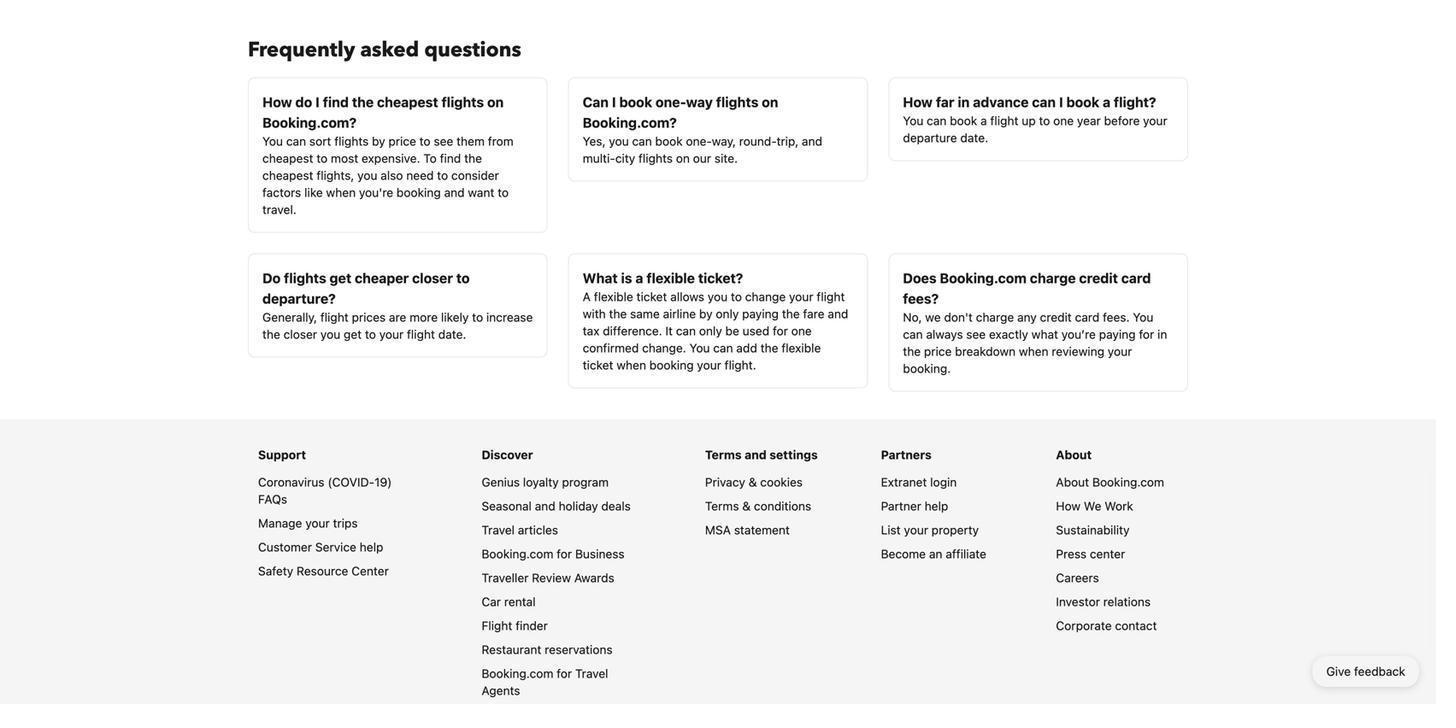Task type: describe. For each thing, give the bounding box(es) containing it.
change
[[745, 290, 786, 304]]

manage your trips link
[[258, 517, 358, 531]]

and down "genius loyalty program" link
[[535, 499, 556, 514]]

flights inside do flights get cheaper closer to departure? generally, flight prices are more likely to increase the closer you get to your flight date.
[[284, 270, 326, 286]]

1 vertical spatial only
[[699, 324, 722, 338]]

car rental
[[482, 595, 536, 609]]

genius loyalty program
[[482, 475, 609, 490]]

the up difference.
[[609, 307, 627, 321]]

1 vertical spatial find
[[440, 151, 461, 165]]

& for privacy
[[749, 475, 757, 490]]

book right can
[[620, 94, 653, 110]]

traveller
[[482, 571, 529, 585]]

1 vertical spatial get
[[344, 328, 362, 342]]

one inside the what is a flexible ticket? a flexible ticket allows you to change your flight with the same airline by only paying the fare and tax difference. it can only be used for one confirmed change. you can add the flexible ticket when booking your flight.
[[792, 324, 812, 338]]

how for how do i find the cheapest flights on booking.com?
[[263, 94, 292, 110]]

to right need
[[437, 168, 448, 183]]

the down used
[[761, 341, 779, 355]]

login
[[931, 475, 957, 490]]

booking.
[[903, 362, 951, 376]]

can up up
[[1032, 94, 1056, 110]]

seasonal and holiday deals link
[[482, 499, 631, 514]]

the inside do flights get cheaper closer to departure? generally, flight prices are more likely to increase the closer you get to your flight date.
[[263, 328, 280, 342]]

and inside the what is a flexible ticket? a flexible ticket allows you to change your flight with the same airline by only paying the fare and tax difference. it can only be used for one confirmed change. you can add the flexible ticket when booking your flight.
[[828, 307, 849, 321]]

contact
[[1116, 619, 1158, 633]]

deals
[[602, 499, 631, 514]]

you're
[[359, 186, 393, 200]]

you inside how do i find the cheapest flights on booking.com? you can sort flights by price to see them from cheapest to most expensive. to find the cheapest flights, you also need to consider factors like when you're booking and want to travel.
[[358, 168, 378, 183]]

you're
[[1062, 328, 1096, 342]]

sort
[[309, 134, 331, 148]]

agents
[[482, 684, 520, 698]]

traveller review awards
[[482, 571, 615, 585]]

your inside do flights get cheaper closer to departure? generally, flight prices are more likely to increase the closer you get to your flight date.
[[379, 328, 404, 342]]

flights right the city
[[639, 151, 673, 165]]

to up to at left
[[420, 134, 431, 148]]

when inside does booking.com charge credit card fees? no, we don't charge any credit card fees. you can always see exactly what you're paying for in the price breakdown when reviewing your booking.
[[1019, 345, 1049, 359]]

you inside does booking.com charge credit card fees? no, we don't charge any credit card fees. you can always see exactly what you're paying for in the price breakdown when reviewing your booking.
[[1133, 310, 1154, 325]]

increase
[[487, 310, 533, 325]]

awards
[[575, 571, 615, 585]]

travel inside booking.com for travel agents
[[575, 667, 608, 681]]

how for how far in advance can i book a flight?
[[903, 94, 933, 110]]

you inside do flights get cheaper closer to departure? generally, flight prices are more likely to increase the closer you get to your flight date.
[[321, 328, 341, 342]]

you inside how far in advance can i book a flight? you can book a flight up to one year before your departure date.
[[903, 114, 924, 128]]

flights up the most
[[335, 134, 369, 148]]

genius loyalty program link
[[482, 475, 609, 490]]

flight finder
[[482, 619, 548, 633]]

is
[[621, 270, 632, 286]]

terms for terms & conditions
[[705, 499, 739, 514]]

and inside how do i find the cheapest flights on booking.com? you can sort flights by price to see them from cheapest to most expensive. to find the cheapest flights, you also need to consider factors like when you're booking and want to travel.
[[444, 186, 465, 200]]

partner help link
[[881, 499, 949, 514]]

privacy & cookies link
[[705, 475, 803, 490]]

date. inside how far in advance can i book a flight? you can book a flight up to one year before your departure date.
[[961, 131, 989, 145]]

questions
[[424, 36, 521, 64]]

booking.com up work
[[1093, 475, 1165, 490]]

factors
[[263, 186, 301, 200]]

2 horizontal spatial on
[[762, 94, 779, 110]]

0 vertical spatial find
[[323, 94, 349, 110]]

booking.com? inside can i book one-way flights on booking.com? yes, you can book one-way, round-trip, and multi-city flights on our site.
[[583, 115, 677, 131]]

for up review
[[557, 547, 572, 561]]

an
[[930, 547, 943, 561]]

trips
[[333, 517, 358, 531]]

book up year
[[1067, 94, 1100, 110]]

your up fare
[[789, 290, 814, 304]]

terms for terms and settings
[[705, 448, 742, 462]]

1 vertical spatial charge
[[976, 310, 1014, 325]]

relations
[[1104, 595, 1151, 609]]

for inside does booking.com charge credit card fees? no, we don't charge any credit card fees. you can always see exactly what you're paying for in the price breakdown when reviewing your booking.
[[1139, 328, 1155, 342]]

become an affiliate link
[[881, 547, 987, 561]]

be
[[726, 324, 740, 338]]

coronavirus
[[258, 475, 325, 490]]

booking inside the what is a flexible ticket? a flexible ticket allows you to change your flight with the same airline by only paying the fare and tax difference. it can only be used for one confirmed change. you can add the flexible ticket when booking your flight.
[[650, 358, 694, 372]]

way,
[[712, 134, 736, 148]]

flights right way
[[716, 94, 759, 110]]

1 horizontal spatial a
[[981, 114, 987, 128]]

flight finder link
[[482, 619, 548, 633]]

flight left prices
[[321, 310, 349, 325]]

reservations
[[545, 643, 613, 657]]

review
[[532, 571, 571, 585]]

you inside the what is a flexible ticket? a flexible ticket allows you to change your flight with the same airline by only paying the fare and tax difference. it can only be used for one confirmed change. you can add the flexible ticket when booking your flight.
[[690, 341, 710, 355]]

privacy
[[705, 475, 746, 490]]

discover
[[482, 448, 533, 462]]

asked
[[360, 36, 419, 64]]

difference.
[[603, 324, 662, 338]]

center
[[352, 564, 389, 579]]

extranet login link
[[881, 475, 957, 490]]

1 horizontal spatial closer
[[412, 270, 453, 286]]

1 vertical spatial closer
[[284, 328, 317, 342]]

how far in advance can i book a flight? you can book a flight up to one year before your departure date.
[[903, 94, 1168, 145]]

feedback
[[1355, 665, 1406, 679]]

frequently asked questions
[[248, 36, 521, 64]]

site.
[[715, 151, 738, 165]]

to up likely
[[456, 270, 470, 286]]

advance
[[973, 94, 1029, 110]]

more
[[410, 310, 438, 325]]

center
[[1090, 547, 1126, 561]]

articles
[[518, 523, 558, 537]]

to inside the what is a flexible ticket? a flexible ticket allows you to change your flight with the same airline by only paying the fare and tax difference. it can only be used for one confirmed change. you can add the flexible ticket when booking your flight.
[[731, 290, 742, 304]]

travel articles link
[[482, 523, 558, 537]]

1 horizontal spatial card
[[1122, 270, 1152, 286]]

your up customer service help link
[[306, 517, 330, 531]]

0 horizontal spatial credit
[[1040, 310, 1072, 325]]

settings
[[770, 448, 818, 462]]

departure
[[903, 131, 958, 145]]

careers link
[[1056, 571, 1100, 585]]

about for about
[[1056, 448, 1092, 462]]

in inside does booking.com charge credit card fees? no, we don't charge any credit card fees. you can always see exactly what you're paying for in the price breakdown when reviewing your booking.
[[1158, 328, 1168, 342]]

flights up the them on the top
[[442, 94, 484, 110]]

work
[[1105, 499, 1134, 514]]

terms & conditions link
[[705, 499, 812, 514]]

can inside does booking.com charge credit card fees? no, we don't charge any credit card fees. you can always see exactly what you're paying for in the price breakdown when reviewing your booking.
[[903, 328, 923, 342]]

(covid-
[[328, 475, 375, 490]]

does
[[903, 270, 937, 286]]

can
[[583, 94, 609, 110]]

city
[[616, 151, 636, 165]]

booking.com inside booking.com for travel agents
[[482, 667, 554, 681]]

do
[[295, 94, 312, 110]]

up
[[1022, 114, 1036, 128]]

0 vertical spatial cheapest
[[377, 94, 438, 110]]

about for about booking.com
[[1056, 475, 1090, 490]]

1 horizontal spatial help
[[925, 499, 949, 514]]

travel articles
[[482, 523, 558, 537]]

any
[[1018, 310, 1037, 325]]

them
[[457, 134, 485, 148]]

flight inside the what is a flexible ticket? a flexible ticket allows you to change your flight with the same airline by only paying the fare and tax difference. it can only be used for one confirmed change. you can add the flexible ticket when booking your flight.
[[817, 290, 845, 304]]

ticket?
[[699, 270, 744, 286]]

year
[[1078, 114, 1101, 128]]

need
[[406, 168, 434, 183]]

0 vertical spatial only
[[716, 307, 739, 321]]

from
[[488, 134, 514, 148]]

the left fare
[[782, 307, 800, 321]]

our
[[693, 151, 712, 165]]

about booking.com link
[[1056, 475, 1165, 490]]

cheaper
[[355, 270, 409, 286]]

trip,
[[777, 134, 799, 148]]

press center link
[[1056, 547, 1126, 561]]

1 vertical spatial one-
[[686, 134, 712, 148]]

corporate contact
[[1056, 619, 1158, 633]]

booking.com for business
[[482, 547, 625, 561]]

booking.com down travel articles link
[[482, 547, 554, 561]]

paying inside the what is a flexible ticket? a flexible ticket allows you to change your flight with the same airline by only paying the fare and tax difference. it can only be used for one confirmed change. you can add the flexible ticket when booking your flight.
[[742, 307, 779, 321]]

round-
[[740, 134, 777, 148]]

it
[[666, 324, 673, 338]]

partners
[[881, 448, 932, 462]]

booking.com for travel agents link
[[482, 667, 608, 698]]

investor relations link
[[1056, 595, 1151, 609]]

price inside how do i find the cheapest flights on booking.com? you can sort flights by price to see them from cheapest to most expensive. to find the cheapest flights, you also need to consider factors like when you're booking and want to travel.
[[389, 134, 416, 148]]

careers
[[1056, 571, 1100, 585]]

1 vertical spatial help
[[360, 540, 384, 555]]

finder
[[516, 619, 548, 633]]

for inside booking.com for travel agents
[[557, 667, 572, 681]]

0 vertical spatial ticket
[[637, 290, 667, 304]]



Task type: vqa. For each thing, say whether or not it's contained in the screenshot.
Partners
yes



Task type: locate. For each thing, give the bounding box(es) containing it.
0 vertical spatial in
[[958, 94, 970, 110]]

for right used
[[773, 324, 788, 338]]

safety resource center
[[258, 564, 389, 579]]

departure?
[[263, 291, 336, 307]]

your
[[1144, 114, 1168, 128], [789, 290, 814, 304], [379, 328, 404, 342], [1108, 345, 1133, 359], [697, 358, 722, 372], [306, 517, 330, 531], [904, 523, 929, 537]]

restaurant reservations link
[[482, 643, 613, 657]]

to right 'want'
[[498, 186, 509, 200]]

coronavirus (covid-19) faqs link
[[258, 475, 392, 507]]

1 horizontal spatial i
[[612, 94, 616, 110]]

0 vertical spatial by
[[372, 134, 385, 148]]

flight.
[[725, 358, 757, 372]]

1 i from the left
[[316, 94, 320, 110]]

0 vertical spatial one
[[1054, 114, 1074, 128]]

booking.com? inside how do i find the cheapest flights on booking.com? you can sort flights by price to see them from cheapest to most expensive. to find the cheapest flights, you also need to consider factors like when you're booking and want to travel.
[[263, 115, 357, 131]]

flight inside how far in advance can i book a flight? you can book a flight up to one year before your departure date.
[[991, 114, 1019, 128]]

0 horizontal spatial price
[[389, 134, 416, 148]]

your down are
[[379, 328, 404, 342]]

0 horizontal spatial see
[[434, 134, 453, 148]]

can down no,
[[903, 328, 923, 342]]

2 horizontal spatial how
[[1056, 499, 1081, 514]]

restaurant reservations
[[482, 643, 613, 657]]

you left sort
[[263, 134, 283, 148]]

paying up used
[[742, 307, 779, 321]]

fees.
[[1103, 310, 1130, 325]]

how left we
[[1056, 499, 1081, 514]]

press center
[[1056, 547, 1126, 561]]

you right fees.
[[1133, 310, 1154, 325]]

1 horizontal spatial when
[[617, 358, 646, 372]]

0 vertical spatial charge
[[1030, 270, 1076, 286]]

travel down reservations
[[575, 667, 608, 681]]

the inside does booking.com charge credit card fees? no, we don't charge any credit card fees. you can always see exactly what you're paying for in the price breakdown when reviewing your booking.
[[903, 345, 921, 359]]

1 vertical spatial cheapest
[[263, 151, 313, 165]]

2 horizontal spatial i
[[1060, 94, 1064, 110]]

give feedback
[[1327, 665, 1406, 679]]

0 vertical spatial one-
[[656, 94, 686, 110]]

does booking.com charge credit card fees? no, we don't charge any credit card fees. you can always see exactly what you're paying for in the price breakdown when reviewing your booking.
[[903, 270, 1168, 376]]

0 vertical spatial help
[[925, 499, 949, 514]]

1 horizontal spatial credit
[[1080, 270, 1119, 286]]

terms down privacy in the bottom of the page
[[705, 499, 739, 514]]

1 terms from the top
[[705, 448, 742, 462]]

give feedback button
[[1313, 657, 1420, 688]]

the down frequently asked questions
[[352, 94, 374, 110]]

0 horizontal spatial card
[[1075, 310, 1100, 325]]

one down fare
[[792, 324, 812, 338]]

help up list your property
[[925, 499, 949, 514]]

you up you're
[[358, 168, 378, 183]]

i right advance
[[1060, 94, 1064, 110]]

for inside the what is a flexible ticket? a flexible ticket allows you to change your flight with the same airline by only paying the fare and tax difference. it can only be used for one confirmed change. you can add the flexible ticket when booking your flight.
[[773, 324, 788, 338]]

traveller review awards link
[[482, 571, 615, 585]]

how left far
[[903, 94, 933, 110]]

0 horizontal spatial ticket
[[583, 358, 614, 372]]

1 horizontal spatial by
[[700, 307, 713, 321]]

0 horizontal spatial booking
[[397, 186, 441, 200]]

1 vertical spatial about
[[1056, 475, 1090, 490]]

0 vertical spatial a
[[1103, 94, 1111, 110]]

you right the change.
[[690, 341, 710, 355]]

you inside how do i find the cheapest flights on booking.com? you can sort flights by price to see them from cheapest to most expensive. to find the cheapest flights, you also need to consider factors like when you're booking and want to travel.
[[263, 134, 283, 148]]

when down flights,
[[326, 186, 356, 200]]

the down generally, on the top of the page
[[263, 328, 280, 342]]

only
[[716, 307, 739, 321], [699, 324, 722, 338]]

do
[[263, 270, 281, 286]]

2 terms from the top
[[705, 499, 739, 514]]

your inside does booking.com charge credit card fees? no, we don't charge any credit card fees. you can always see exactly what you're paying for in the price breakdown when reviewing your booking.
[[1108, 345, 1133, 359]]

card up you're
[[1075, 310, 1100, 325]]

about up we
[[1056, 475, 1090, 490]]

travel down seasonal
[[482, 523, 515, 537]]

faqs
[[258, 493, 287, 507]]

1 vertical spatial a
[[981, 114, 987, 128]]

0 vertical spatial see
[[434, 134, 453, 148]]

about booking.com
[[1056, 475, 1165, 490]]

sustainability
[[1056, 523, 1130, 537]]

ticket up same
[[637, 290, 667, 304]]

exactly
[[989, 328, 1029, 342]]

see inside how do i find the cheapest flights on booking.com? you can sort flights by price to see them from cheapest to most expensive. to find the cheapest flights, you also need to consider factors like when you're booking and want to travel.
[[434, 134, 453, 148]]

to right likely
[[472, 310, 483, 325]]

2 about from the top
[[1056, 475, 1090, 490]]

you inside can i book one-way flights on booking.com? yes, you can book one-way, round-trip, and multi-city flights on our site.
[[609, 134, 629, 148]]

1 horizontal spatial in
[[1158, 328, 1168, 342]]

on up round-
[[762, 94, 779, 110]]

0 vertical spatial flexible
[[647, 270, 695, 286]]

your left flight.
[[697, 358, 722, 372]]

booking inside how do i find the cheapest flights on booking.com? you can sort flights by price to see them from cheapest to most expensive. to find the cheapest flights, you also need to consider factors like when you're booking and want to travel.
[[397, 186, 441, 200]]

0 vertical spatial &
[[749, 475, 757, 490]]

2 horizontal spatial flexible
[[782, 341, 821, 355]]

i right can
[[612, 94, 616, 110]]

cookies
[[761, 475, 803, 490]]

paying
[[742, 307, 779, 321], [1100, 328, 1136, 342]]

1 vertical spatial one
[[792, 324, 812, 338]]

2 horizontal spatial when
[[1019, 345, 1049, 359]]

genius
[[482, 475, 520, 490]]

business
[[575, 547, 625, 561]]

can up departure
[[927, 114, 947, 128]]

1 horizontal spatial ticket
[[637, 290, 667, 304]]

get left cheaper
[[330, 270, 352, 286]]

1 vertical spatial see
[[967, 328, 986, 342]]

i
[[316, 94, 320, 110], [612, 94, 616, 110], [1060, 94, 1064, 110]]

flexible up allows
[[647, 270, 695, 286]]

1 horizontal spatial on
[[676, 151, 690, 165]]

0 horizontal spatial a
[[636, 270, 644, 286]]

2 i from the left
[[612, 94, 616, 110]]

0 horizontal spatial date.
[[438, 328, 466, 342]]

seasonal and holiday deals
[[482, 499, 631, 514]]

0 vertical spatial credit
[[1080, 270, 1119, 286]]

tax
[[583, 324, 600, 338]]

find
[[323, 94, 349, 110], [440, 151, 461, 165]]

to right up
[[1039, 114, 1051, 128]]

book down far
[[950, 114, 978, 128]]

1 horizontal spatial booking.com?
[[583, 115, 677, 131]]

flight down advance
[[991, 114, 1019, 128]]

booking.com
[[940, 270, 1027, 286], [1093, 475, 1165, 490], [482, 547, 554, 561], [482, 667, 554, 681]]

safety
[[258, 564, 293, 579]]

we
[[926, 310, 941, 325]]

you inside the what is a flexible ticket? a flexible ticket allows you to change your flight with the same airline by only paying the fare and tax difference. it can only be used for one confirmed change. you can add the flexible ticket when booking your flight.
[[708, 290, 728, 304]]

travel.
[[263, 203, 297, 217]]

1 horizontal spatial paying
[[1100, 328, 1136, 342]]

help up center
[[360, 540, 384, 555]]

1 horizontal spatial date.
[[961, 131, 989, 145]]

1 vertical spatial &
[[743, 499, 751, 514]]

2 vertical spatial cheapest
[[263, 168, 313, 183]]

3 i from the left
[[1060, 94, 1064, 110]]

price inside does booking.com charge credit card fees? no, we don't charge any credit card fees. you can always see exactly what you're paying for in the price breakdown when reviewing your booking.
[[924, 345, 952, 359]]

see up breakdown
[[967, 328, 986, 342]]

0 vertical spatial about
[[1056, 448, 1092, 462]]

1 vertical spatial in
[[1158, 328, 1168, 342]]

booking.com inside does booking.com charge credit card fees? no, we don't charge any credit card fees. you can always see exactly what you're paying for in the price breakdown when reviewing your booking.
[[940, 270, 1027, 286]]

1 horizontal spatial find
[[440, 151, 461, 165]]

property
[[932, 523, 979, 537]]

how do i find the cheapest flights on booking.com? you can sort flights by price to see them from cheapest to most expensive. to find the cheapest flights, you also need to consider factors like when you're booking and want to travel.
[[263, 94, 514, 217]]

i right do at the left top
[[316, 94, 320, 110]]

flight down more
[[407, 328, 435, 342]]

a right the "is"
[[636, 270, 644, 286]]

partner help
[[881, 499, 949, 514]]

0 horizontal spatial help
[[360, 540, 384, 555]]

1 vertical spatial by
[[700, 307, 713, 321]]

to down ticket?
[[731, 290, 742, 304]]

1 vertical spatial credit
[[1040, 310, 1072, 325]]

booking.com?
[[263, 115, 357, 131], [583, 115, 677, 131]]

booking
[[397, 186, 441, 200], [650, 358, 694, 372]]

your down partner help link
[[904, 523, 929, 537]]

change.
[[642, 341, 687, 355]]

0 horizontal spatial one
[[792, 324, 812, 338]]

1 about from the top
[[1056, 448, 1092, 462]]

0 vertical spatial paying
[[742, 307, 779, 321]]

charge up exactly
[[976, 310, 1014, 325]]

are
[[389, 310, 407, 325]]

when
[[326, 186, 356, 200], [1019, 345, 1049, 359], [617, 358, 646, 372]]

how we work
[[1056, 499, 1134, 514]]

0 horizontal spatial i
[[316, 94, 320, 110]]

0 vertical spatial get
[[330, 270, 352, 286]]

by inside the what is a flexible ticket? a flexible ticket allows you to change your flight with the same airline by only paying the fare and tax difference. it can only be used for one confirmed change. you can add the flexible ticket when booking your flight.
[[700, 307, 713, 321]]

with
[[583, 307, 606, 321]]

0 horizontal spatial paying
[[742, 307, 779, 321]]

1 booking.com? from the left
[[263, 115, 357, 131]]

for right you're
[[1139, 328, 1155, 342]]

a
[[1103, 94, 1111, 110], [981, 114, 987, 128], [636, 270, 644, 286]]

0 horizontal spatial closer
[[284, 328, 317, 342]]

to down sort
[[317, 151, 328, 165]]

investor
[[1056, 595, 1101, 609]]

coronavirus (covid-19) faqs
[[258, 475, 392, 507]]

0 vertical spatial travel
[[482, 523, 515, 537]]

when down confirmed
[[617, 358, 646, 372]]

a inside the what is a flexible ticket? a flexible ticket allows you to change your flight with the same airline by only paying the fare and tax difference. it can only be used for one confirmed change. you can add the flexible ticket when booking your flight.
[[636, 270, 644, 286]]

about up about booking.com
[[1056, 448, 1092, 462]]

1 vertical spatial terms
[[705, 499, 739, 514]]

paying down fees.
[[1100, 328, 1136, 342]]

see up to at left
[[434, 134, 453, 148]]

0 horizontal spatial booking.com?
[[263, 115, 357, 131]]

0 horizontal spatial charge
[[976, 310, 1014, 325]]

closer up more
[[412, 270, 453, 286]]

how left do at the left top
[[263, 94, 292, 110]]

booking.com up agents on the left bottom of the page
[[482, 667, 554, 681]]

1 vertical spatial price
[[924, 345, 952, 359]]

can inside can i book one-way flights on booking.com? yes, you can book one-way, round-trip, and multi-city flights on our site.
[[632, 134, 652, 148]]

ticket down confirmed
[[583, 358, 614, 372]]

your down fees.
[[1108, 345, 1133, 359]]

one left year
[[1054, 114, 1074, 128]]

1 horizontal spatial see
[[967, 328, 986, 342]]

1 vertical spatial ticket
[[583, 358, 614, 372]]

2 vertical spatial a
[[636, 270, 644, 286]]

what
[[583, 270, 618, 286]]

one inside how far in advance can i book a flight? you can book a flight up to one year before your departure date.
[[1054, 114, 1074, 128]]

msa statement
[[705, 523, 790, 537]]

how inside how do i find the cheapest flights on booking.com? you can sort flights by price to see them from cheapest to most expensive. to find the cheapest flights, you also need to consider factors like when you're booking and want to travel.
[[263, 94, 292, 110]]

how inside how far in advance can i book a flight? you can book a flight up to one year before your departure date.
[[903, 94, 933, 110]]

flexible down the "is"
[[594, 290, 634, 304]]

0 vertical spatial terms
[[705, 448, 742, 462]]

and right fare
[[828, 307, 849, 321]]

only left 'be'
[[699, 324, 722, 338]]

0 horizontal spatial travel
[[482, 523, 515, 537]]

on inside how do i find the cheapest flights on booking.com? you can sort flights by price to see them from cheapest to most expensive. to find the cheapest flights, you also need to consider factors like when you're booking and want to travel.
[[487, 94, 504, 110]]

customer
[[258, 540, 312, 555]]

charge
[[1030, 270, 1076, 286], [976, 310, 1014, 325]]

flexible down fare
[[782, 341, 821, 355]]

to down prices
[[365, 328, 376, 342]]

in inside how far in advance can i book a flight? you can book a flight up to one year before your departure date.
[[958, 94, 970, 110]]

i inside can i book one-way flights on booking.com? yes, you can book one-way, round-trip, and multi-city flights on our site.
[[612, 94, 616, 110]]

list your property link
[[881, 523, 979, 537]]

what
[[1032, 328, 1059, 342]]

can down 'be'
[[714, 341, 733, 355]]

a down advance
[[981, 114, 987, 128]]

you down ticket?
[[708, 290, 728, 304]]

only up 'be'
[[716, 307, 739, 321]]

one
[[1054, 114, 1074, 128], [792, 324, 812, 338]]

1 horizontal spatial travel
[[575, 667, 608, 681]]

1 horizontal spatial how
[[903, 94, 933, 110]]

credit up fees.
[[1080, 270, 1119, 286]]

breakdown
[[955, 345, 1016, 359]]

2 horizontal spatial a
[[1103, 94, 1111, 110]]

can inside how do i find the cheapest flights on booking.com? you can sort flights by price to see them from cheapest to most expensive. to find the cheapest flights, you also need to consider factors like when you're booking and want to travel.
[[286, 134, 306, 148]]

& for terms
[[743, 499, 751, 514]]

1 vertical spatial booking
[[650, 358, 694, 372]]

flight up fare
[[817, 290, 845, 304]]

and inside can i book one-way flights on booking.com? yes, you can book one-way, round-trip, and multi-city flights on our site.
[[802, 134, 823, 148]]

1 vertical spatial flexible
[[594, 290, 634, 304]]

by
[[372, 134, 385, 148], [700, 307, 713, 321]]

1 horizontal spatial one
[[1054, 114, 1074, 128]]

can
[[1032, 94, 1056, 110], [927, 114, 947, 128], [286, 134, 306, 148], [632, 134, 652, 148], [676, 324, 696, 338], [903, 328, 923, 342], [714, 341, 733, 355]]

consider
[[452, 168, 499, 183]]

0 vertical spatial date.
[[961, 131, 989, 145]]

card
[[1122, 270, 1152, 286], [1075, 310, 1100, 325]]

i inside how far in advance can i book a flight? you can book a flight up to one year before your departure date.
[[1060, 94, 1064, 110]]

0 horizontal spatial find
[[323, 94, 349, 110]]

0 horizontal spatial how
[[263, 94, 292, 110]]

support
[[258, 448, 306, 462]]

1 horizontal spatial booking
[[650, 358, 694, 372]]

fees?
[[903, 291, 939, 307]]

extranet login
[[881, 475, 957, 490]]

booking.com? up the city
[[583, 115, 677, 131]]

charge up any
[[1030, 270, 1076, 286]]

price up expensive.
[[389, 134, 416, 148]]

can right it
[[676, 324, 696, 338]]

1 vertical spatial card
[[1075, 310, 1100, 325]]

restaurant
[[482, 643, 542, 657]]

and left 'want'
[[444, 186, 465, 200]]

0 vertical spatial card
[[1122, 270, 1152, 286]]

paying inside does booking.com charge credit card fees? no, we don't charge any credit card fees. you can always see exactly what you're paying for in the price breakdown when reviewing your booking.
[[1100, 328, 1136, 342]]

same
[[630, 307, 660, 321]]

can left sort
[[286, 134, 306, 148]]

and up privacy & cookies link
[[745, 448, 767, 462]]

0 horizontal spatial when
[[326, 186, 356, 200]]

0 horizontal spatial in
[[958, 94, 970, 110]]

how
[[263, 94, 292, 110], [903, 94, 933, 110], [1056, 499, 1081, 514]]

1 horizontal spatial flexible
[[647, 270, 695, 286]]

multi-
[[583, 151, 616, 165]]

19)
[[375, 475, 392, 490]]

and right trip,
[[802, 134, 823, 148]]

msa
[[705, 523, 731, 537]]

&
[[749, 475, 757, 490], [743, 499, 751, 514]]

in right you're
[[1158, 328, 1168, 342]]

i inside how do i find the cheapest flights on booking.com? you can sort flights by price to see them from cheapest to most expensive. to find the cheapest flights, you also need to consider factors like when you're booking and want to travel.
[[316, 94, 320, 110]]

booking.com for business link
[[482, 547, 625, 561]]

book left the way, at top
[[656, 134, 683, 148]]

see inside does booking.com charge credit card fees? no, we don't charge any credit card fees. you can always see exactly what you're paying for in the price breakdown when reviewing your booking.
[[967, 328, 986, 342]]

the up booking.
[[903, 345, 921, 359]]

date. inside do flights get cheaper closer to departure? generally, flight prices are more likely to increase the closer you get to your flight date.
[[438, 328, 466, 342]]

0 vertical spatial closer
[[412, 270, 453, 286]]

1 vertical spatial travel
[[575, 667, 608, 681]]

customer service help link
[[258, 540, 384, 555]]

privacy & cookies
[[705, 475, 803, 490]]

terms up privacy in the bottom of the page
[[705, 448, 742, 462]]

2 booking.com? from the left
[[583, 115, 677, 131]]

the up 'consider'
[[464, 151, 482, 165]]

on left our
[[676, 151, 690, 165]]

partner
[[881, 499, 922, 514]]

1 horizontal spatial charge
[[1030, 270, 1076, 286]]

by up expensive.
[[372, 134, 385, 148]]

find right to at left
[[440, 151, 461, 165]]

on up from
[[487, 94, 504, 110]]

statement
[[734, 523, 790, 537]]

to inside how far in advance can i book a flight? you can book a flight up to one year before your departure date.
[[1039, 114, 1051, 128]]

when inside the what is a flexible ticket? a flexible ticket allows you to change your flight with the same airline by only paying the fare and tax difference. it can only be used for one confirmed change. you can add the flexible ticket when booking your flight.
[[617, 358, 646, 372]]

for down reservations
[[557, 667, 572, 681]]

customer service help
[[258, 540, 384, 555]]

by inside how do i find the cheapest flights on booking.com? you can sort flights by price to see them from cheapest to most expensive. to find the cheapest flights, you also need to consider factors like when you're booking and want to travel.
[[372, 134, 385, 148]]

booking.com? down do at the left top
[[263, 115, 357, 131]]

holiday
[[559, 499, 598, 514]]

closer
[[412, 270, 453, 286], [284, 328, 317, 342]]

your inside how far in advance can i book a flight? you can book a flight up to one year before your departure date.
[[1144, 114, 1168, 128]]

when inside how do i find the cheapest flights on booking.com? you can sort flights by price to see them from cheapest to most expensive. to find the cheapest flights, you also need to consider factors like when you're booking and want to travel.
[[326, 186, 356, 200]]

add
[[737, 341, 758, 355]]

price down always
[[924, 345, 952, 359]]

0 horizontal spatial by
[[372, 134, 385, 148]]

rental
[[504, 595, 536, 609]]

press
[[1056, 547, 1087, 561]]

2 vertical spatial flexible
[[782, 341, 821, 355]]

0 horizontal spatial on
[[487, 94, 504, 110]]

frequently
[[248, 36, 355, 64]]

booking down the change.
[[650, 358, 694, 372]]

date. right departure
[[961, 131, 989, 145]]

0 horizontal spatial flexible
[[594, 290, 634, 304]]

you
[[609, 134, 629, 148], [358, 168, 378, 183], [708, 290, 728, 304], [321, 328, 341, 342]]



